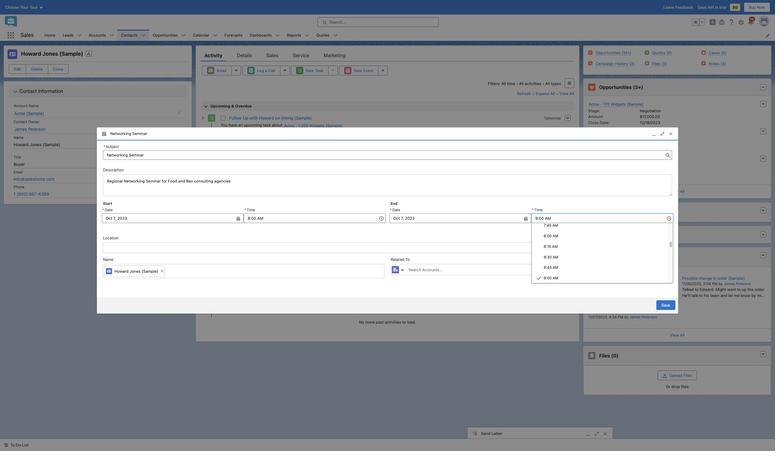 Task type: locate. For each thing, give the bounding box(es) containing it.
by inside meeting with howard jones re: order (sample) 11/30/2025, 3:06 pm by james peterson enthusiastic response to new product line. follow-up meeting with howard is set for next month. prior to next meeting, need to: send proposal to howard's team make adjustments to demo do run through with anne and jason
[[625, 282, 629, 286]]

0 horizontal spatial about
[[253, 207, 264, 212]]

19
[[557, 136, 561, 140]]

1 date: from the top
[[600, 120, 610, 125]]

list
[[22, 443, 29, 448]]

2 you from the top
[[221, 207, 228, 212]]

close date: up 200
[[588, 147, 610, 152]]

tab list
[[201, 49, 575, 61]]

1 11/30/2025, from the left
[[588, 282, 608, 286]]

1 horizontal spatial email
[[217, 68, 227, 73]]

0 vertical spatial to
[[406, 257, 410, 262]]

amount:
[[588, 114, 604, 119]]

1 order from the left
[[646, 276, 656, 281]]

phone
[[14, 185, 24, 189]]

9:00 left |
[[531, 220, 539, 225]]

11/27/2023,
[[588, 315, 608, 319]]

in for left
[[715, 5, 719, 10]]

3:06 inside meeting with howard jones re: order (sample) 11/30/2025, 3:06 pm by james peterson enthusiastic response to new product line. follow-up meeting with howard is set for next month. prior to next meeting, need to: send proposal to howard's team make adjustments to demo do run through with anne and jason
[[609, 282, 617, 286]]

james up want
[[724, 282, 735, 286]]

0 vertical spatial -
[[600, 102, 602, 107]]

list box inside networking seminar dialog
[[532, 220, 674, 284]]

2 time from the left
[[534, 208, 543, 212]]

an right the 'had'
[[237, 207, 241, 212]]

0 vertical spatial contact
[[19, 88, 37, 94]]

email
[[217, 68, 227, 73], [14, 170, 23, 174]]

about right event
[[253, 207, 264, 212]]

with
[[250, 115, 258, 121], [249, 135, 257, 140], [604, 276, 612, 281], [624, 293, 631, 298], [633, 311, 641, 316]]

20
[[557, 220, 561, 225]]

follow for follow up with howard (sample)
[[229, 135, 242, 140]]

1 opportunities image from the top
[[588, 50, 593, 55]]

1 vertical spatial team
[[629, 305, 638, 310]]

task image
[[208, 115, 215, 122]]

0 vertical spatial view all
[[670, 189, 685, 194]]

* date for start
[[102, 208, 113, 212]]

1 vertical spatial 9:00
[[544, 276, 552, 281]]

1 vertical spatial an
[[237, 207, 241, 212]]

(sample) inside networking seminar dialog
[[142, 269, 158, 274]]

team right his
[[710, 293, 720, 298]]

1 vertical spatial email:
[[221, 259, 232, 265]]

0 horizontal spatial activities
[[385, 320, 401, 325]]

1 horizontal spatial sales
[[267, 53, 278, 58]]

1 horizontal spatial activities
[[525, 81, 541, 86]]

1 vertical spatial close
[[588, 147, 599, 152]]

1 horizontal spatial * date
[[390, 208, 400, 212]]

0 horizontal spatial opportunities
[[153, 33, 178, 37]]

0 vertical spatial do
[[605, 311, 610, 316]]

1 horizontal spatial group
[[389, 207, 532, 223]]

james peterson link down re:
[[630, 282, 657, 286]]

clone
[[53, 67, 63, 71]]

- inside acme - 170 widgets (sample) link
[[600, 102, 602, 107]]

and
[[721, 293, 728, 298], [653, 311, 659, 316]]

0 vertical spatial 9:00
[[531, 220, 539, 225]]

acme (sample) link
[[14, 110, 44, 116]]

email: left the product
[[221, 240, 232, 245]]

files (0)
[[652, 61, 667, 66]]

1 horizontal spatial * time
[[532, 208, 543, 212]]

stage: up the amount:
[[588, 108, 600, 113]]

1 vertical spatial -
[[296, 123, 297, 128]]

* time for end
[[532, 208, 543, 212]]

to down meeting
[[612, 299, 616, 304]]

11/30/2025, up enthusiastic
[[588, 282, 608, 286]]

1 vertical spatial quotes
[[599, 209, 616, 215]]

negotiation inside negotiation amount:
[[640, 108, 661, 113]]

new left the task
[[306, 68, 314, 73]]

contact up account name
[[19, 88, 37, 94]]

- left 200
[[600, 156, 602, 161]]

to left the 'load.'
[[402, 320, 406, 325]]

email down activity link
[[217, 68, 227, 73]]

peterson down make
[[642, 315, 657, 319]]

1 vertical spatial next
[[617, 299, 625, 304]]

search... button
[[318, 17, 439, 27]]

2 new from the left
[[354, 68, 362, 73]]

description
[[103, 167, 124, 172]]

$17,000.00
[[640, 114, 660, 119]]

about down on
[[272, 123, 282, 128]]

need
[[643, 299, 652, 304]]

1 vertical spatial follow
[[229, 135, 242, 140]]

date for end
[[392, 208, 400, 212]]

* up 9:00 am | sep 20
[[532, 208, 534, 212]]

2 vertical spatial date:
[[600, 175, 610, 179]]

up down upcoming in the left top of the page
[[243, 135, 248, 140]]

2 3:06 from the left
[[703, 282, 711, 286]]

0 horizontal spatial quotes
[[316, 33, 330, 37]]

1 vertical spatial you
[[221, 207, 228, 212]]

do inside button
[[16, 443, 21, 448]]

acme for acme - 170 widgets (sample)
[[589, 102, 599, 107]]

0 horizontal spatial up
[[243, 135, 248, 140]]

team down meeting,
[[629, 305, 638, 310]]

search...
[[330, 20, 346, 25]]

1 follow from the top
[[229, 115, 242, 121]]

marketing link
[[324, 49, 346, 61]]

with down make
[[633, 311, 641, 316]]

sep for sep 18
[[550, 280, 556, 284]]

notes image
[[702, 61, 706, 65]]

1 time from the left
[[247, 208, 255, 212]]

0 vertical spatial close date:
[[588, 147, 610, 152]]

0 vertical spatial up
[[243, 135, 248, 140]]

info@salesforce.com
[[14, 176, 54, 182]]

by down howard's
[[625, 315, 629, 319]]

1 * time from the left
[[244, 208, 255, 212]]

an for upcoming
[[238, 123, 243, 128]]

acme for acme (sample)
[[14, 111, 25, 116]]

pm right 4:24
[[618, 315, 624, 319]]

opportunities for opportunities (3+)
[[599, 84, 632, 90]]

next right the for
[[665, 293, 672, 298]]

james peterson
[[14, 127, 45, 132]]

sales left home
[[21, 32, 34, 38]]

save
[[662, 303, 671, 308]]

james up new
[[630, 282, 641, 286]]

1 horizontal spatial 11/30/2025,
[[682, 282, 702, 286]]

1 stage: from the top
[[588, 108, 600, 113]]

1 vertical spatial view all
[[670, 333, 685, 338]]

history (3)
[[615, 61, 635, 66]]

follow up have
[[229, 115, 242, 121]]

None text field
[[102, 213, 244, 223], [244, 213, 386, 223], [102, 213, 244, 223], [244, 213, 386, 223]]

1 close from the top
[[588, 120, 599, 125]]

task
[[315, 68, 323, 73]]

in right change on the right bottom of the page
[[713, 276, 717, 281]]

in right left
[[715, 5, 719, 10]]

* date for end
[[390, 208, 400, 212]]

about inside you have an upcoming task about acme - 1,200 widgets (sample)
[[272, 123, 282, 128]]

•
[[516, 81, 518, 86], [542, 81, 544, 86], [533, 91, 534, 96], [556, 91, 558, 96]]

1 vertical spatial call
[[230, 220, 238, 225]]

buy
[[749, 5, 756, 10]]

1 vertical spatial send
[[481, 431, 491, 436]]

send left letter
[[481, 431, 491, 436]]

call inside button
[[268, 68, 275, 73]]

call right a
[[268, 68, 275, 73]]

name up acme (sample)
[[29, 104, 39, 108]]

- for acme - 170 widgets (sample)
[[600, 102, 602, 107]]

and inside meeting with howard jones re: order (sample) 11/30/2025, 3:06 pm by james peterson enthusiastic response to new product line. follow-up meeting with howard is set for next month. prior to next meeting, need to: send proposal to howard's team make adjustments to demo do run through with anne and jason
[[653, 311, 659, 316]]

2 * time from the left
[[532, 208, 543, 212]]

• right time
[[516, 81, 518, 86]]

time
[[247, 208, 255, 212], [534, 208, 543, 212]]

close down acme - 200 widgets (sample) link at right
[[588, 175, 599, 179]]

to left list
[[10, 443, 15, 448]]

0 horizontal spatial * time
[[244, 208, 255, 212]]

sep left 18
[[550, 280, 556, 284]]

upcoming
[[210, 104, 230, 108]]

delete
[[31, 67, 43, 71]]

group
[[692, 18, 705, 26], [102, 207, 244, 223], [389, 207, 532, 223]]

name inside networking seminar dialog
[[103, 257, 114, 262]]

new
[[306, 68, 314, 73], [354, 68, 362, 73]]

1 horizontal spatial 3:06
[[703, 282, 711, 286]]

might
[[716, 287, 726, 292]]

am down "2024"
[[553, 265, 559, 270]]

an inside you have an upcoming task about acme - 1,200 widgets (sample)
[[238, 123, 243, 128]]

widgets
[[611, 102, 626, 107], [310, 123, 325, 128], [612, 156, 627, 161], [234, 259, 250, 265]]

new inside new event button
[[354, 68, 362, 73]]

text default image for contact information
[[13, 89, 18, 94]]

1 horizontal spatial 9:00
[[544, 276, 552, 281]]

pm up might
[[712, 282, 718, 286]]

send inside send letter link
[[481, 431, 491, 436]]

marketing
[[324, 53, 346, 58]]

call right first
[[230, 220, 238, 225]]

contact inside the contact information dropdown button
[[19, 88, 37, 94]]

2 email: from the top
[[221, 259, 232, 265]]

jul 30, 2024
[[540, 260, 561, 264]]

email down "buyer"
[[14, 170, 23, 174]]

call
[[268, 68, 275, 73], [230, 220, 238, 225]]

1 email: from the top
[[221, 240, 232, 245]]

2 vertical spatial sep
[[550, 280, 556, 284]]

letter
[[492, 431, 503, 436]]

1 horizontal spatial opportunities
[[599, 84, 632, 90]]

opportunities image down campaign history icon
[[588, 84, 596, 91]]

networking seminar link
[[97, 128, 678, 141]]

0 vertical spatial event image
[[208, 179, 215, 186]]

howard inside networking seminar dialog
[[114, 269, 129, 274]]

event image left 'discussion' at left
[[208, 179, 215, 186]]

by up might
[[719, 282, 723, 286]]

view
[[560, 91, 569, 96], [378, 156, 387, 161], [670, 189, 679, 194], [670, 333, 679, 338]]

date: down 200
[[600, 175, 610, 179]]

dashboards list item
[[246, 30, 283, 41]]

opportunities inside list item
[[153, 33, 178, 37]]

1 horizontal spatial up
[[602, 293, 607, 298]]

acme inside you have an upcoming task about acme - 1,200 widgets (sample)
[[284, 123, 294, 128]]

2 11/30/2025, from the left
[[682, 282, 702, 286]]

files
[[681, 384, 689, 389]]

* date down start at the top left of page
[[102, 208, 113, 212]]

pm inside untitled note 11/27/2023, 4:24 pm by james peterson
[[618, 315, 624, 319]]

0 horizontal spatial * date
[[102, 208, 113, 212]]

1 horizontal spatial quotes
[[599, 209, 616, 215]]

- inside acme - 200 widgets (sample) link
[[600, 156, 602, 161]]

activities inside status
[[385, 320, 401, 325]]

2 negotiation from the top
[[640, 136, 661, 140]]

edward.
[[700, 287, 715, 292]]

am for 8:45 am
[[553, 265, 559, 270]]

1 horizontal spatial date
[[392, 208, 400, 212]]

1 3:06 from the left
[[609, 282, 617, 286]]

list box containing 7:45 am
[[532, 220, 674, 284]]

clone button
[[48, 64, 69, 74]]

by up response
[[625, 282, 629, 286]]

do left run
[[605, 311, 610, 316]]

2 horizontal spatial group
[[692, 18, 705, 26]]

negotiation for negotiation
[[640, 136, 661, 140]]

new left event at left top
[[354, 68, 362, 73]]

text default image inside the contact information dropdown button
[[13, 89, 18, 94]]

1 horizontal spatial order
[[718, 276, 727, 281]]

james
[[14, 127, 27, 132], [630, 282, 641, 286], [724, 282, 735, 286], [630, 315, 641, 319]]

0 vertical spatial you
[[221, 123, 228, 128]]

peterson up product
[[642, 282, 657, 286]]

0 vertical spatial team
[[710, 293, 720, 298]]

new inside new task button
[[306, 68, 314, 73]]

peterson inside untitled note 11/27/2023, 4:24 pm by james peterson
[[642, 315, 657, 319]]

meeting with howard jones re: order (sample) 11/30/2025, 3:06 pm by james peterson enthusiastic response to new product line. follow-up meeting with howard is set for next month. prior to next meeting, need to: send proposal to howard's team make adjustments to demo do run through with anne and jason
[[588, 276, 674, 316]]

0 vertical spatial name
[[29, 104, 39, 108]]

related to
[[391, 257, 410, 262]]

am down the 8:45 am
[[553, 276, 559, 281]]

new task
[[306, 68, 323, 73]]

0 horizontal spatial time
[[247, 208, 255, 212]]

1 vertical spatial opportunities image
[[588, 84, 596, 91]]

0 vertical spatial call
[[268, 68, 275, 73]]

2 view all from the top
[[670, 333, 685, 338]]

email: left roi
[[221, 259, 232, 265]]

0 vertical spatial close
[[588, 120, 599, 125]]

negotiation for negotiation amount:
[[640, 108, 661, 113]]

in inside possible change in order (sample) 11/30/2025, 3:06 pm by james peterson talked to edward. might want to up the order. he'll talk to his team and let me know by mid- july.
[[713, 276, 717, 281]]

send letter link
[[468, 428, 613, 441]]

reports list item
[[283, 30, 313, 41]]

negotiation up '$17,000.00'
[[640, 108, 661, 113]]

order inside meeting with howard jones re: order (sample) 11/30/2025, 3:06 pm by james peterson enthusiastic response to new product line. follow-up meeting with howard is set for next month. prior to next meeting, need to: send proposal to howard's team make adjustments to demo do run through with anne and jason
[[646, 276, 656, 281]]

1 vertical spatial (0)
[[611, 353, 619, 359]]

0 horizontal spatial 9:00
[[531, 220, 539, 225]]

1 horizontal spatial about
[[272, 123, 282, 128]]

quotes
[[316, 33, 330, 37], [599, 209, 616, 215]]

1 vertical spatial files
[[684, 373, 692, 378]]

1 email image from the top
[[208, 239, 215, 246]]

to left demo
[[588, 311, 592, 316]]

2 vertical spatial howard jones (sample)
[[114, 269, 158, 274]]

opportunities for opportunities
[[153, 33, 178, 37]]

* down end
[[390, 208, 392, 212]]

email: for email: product fit (sample)
[[221, 240, 232, 245]]

0 vertical spatial send
[[659, 299, 668, 304]]

1 vertical spatial do
[[16, 443, 21, 448]]

follow up with howard on timing (sample)
[[229, 115, 312, 121]]

1 horizontal spatial to
[[406, 257, 410, 262]]

1 vertical spatial name
[[14, 135, 24, 140]]

0 vertical spatial date:
[[600, 120, 610, 125]]

2 email image from the top
[[208, 259, 215, 266]]

3:06 up edward.
[[703, 282, 711, 286]]

am for 9:00 am
[[553, 276, 559, 281]]

you for you have an upcoming task about acme - 1,200 widgets (sample)
[[221, 123, 228, 128]]

files (0) link
[[652, 61, 667, 67]]

widgets right 1,200
[[310, 123, 325, 128]]

2 follow from the top
[[229, 135, 242, 140]]

you inside you have an upcoming task about acme - 1,200 widgets (sample)
[[221, 123, 228, 128]]

am for 8:00 am
[[553, 234, 559, 238]]

event image left first
[[208, 219, 215, 226]]

up up prior on the bottom of page
[[602, 293, 607, 298]]

related
[[391, 257, 405, 262]]

follow up with howard on timing (sample) link
[[229, 115, 312, 121]]

name down james peterson
[[14, 135, 24, 140]]

1 vertical spatial howard jones (sample)
[[14, 142, 60, 147]]

first call (sample)
[[221, 220, 257, 225]]

files (0)
[[599, 353, 619, 359]]

title
[[14, 155, 21, 160]]

re:
[[640, 276, 645, 281]]

stage: down the amount:
[[588, 136, 600, 140]]

1 vertical spatial in
[[713, 276, 717, 281]]

1 * date from the left
[[102, 208, 113, 212]]

new for new task
[[306, 68, 314, 73]]

close date: down 200
[[588, 175, 610, 179]]

0 horizontal spatial and
[[653, 311, 659, 316]]

(0) for quotes (0)
[[617, 209, 625, 215]]

text default image
[[761, 209, 766, 213], [761, 254, 766, 258], [665, 267, 669, 272]]

* date
[[102, 208, 113, 212], [390, 208, 400, 212]]

time up 9:00 am | sep 20
[[534, 208, 543, 212]]

stage:
[[588, 108, 600, 113], [588, 136, 600, 140]]

james peterson link up want
[[724, 282, 751, 286]]

about
[[272, 123, 282, 128], [253, 207, 264, 212]]

contact for contact information
[[19, 88, 37, 94]]

july.
[[682, 299, 691, 304]]

0 horizontal spatial order
[[646, 276, 656, 281]]

to inside networking seminar dialog
[[406, 257, 410, 262]]

close up acme - 200 widgets (sample)
[[588, 147, 599, 152]]

1 vertical spatial view all link
[[584, 185, 771, 198]]

• up 'expand'
[[542, 81, 544, 86]]

2 vertical spatial close
[[588, 175, 599, 179]]

am inside 9:00 am "option"
[[553, 276, 559, 281]]

acme down account
[[14, 111, 25, 116]]

170
[[603, 102, 610, 107]]

(0) for files (0)
[[611, 353, 619, 359]]

0 vertical spatial opportunities
[[153, 33, 178, 37]]

email inside button
[[217, 68, 227, 73]]

1 vertical spatial about
[[253, 207, 264, 212]]

Location text field
[[103, 242, 672, 253]]

2 date: from the top
[[600, 147, 610, 152]]

1 you from the top
[[221, 123, 228, 128]]

leads
[[63, 33, 74, 37]]

None text field
[[103, 150, 672, 160], [389, 213, 532, 223], [532, 213, 674, 223], [103, 150, 672, 160], [389, 213, 532, 223], [532, 213, 674, 223]]

negotiation up 12/5/2023
[[640, 136, 661, 140]]

next
[[665, 293, 672, 298], [617, 299, 625, 304]]

0 horizontal spatial files
[[599, 353, 610, 359]]

text default image inside 9:00 am "option"
[[537, 276, 542, 281]]

stage: for close date:
[[588, 136, 600, 140]]

1 new from the left
[[306, 68, 314, 73]]

follow down have
[[229, 135, 242, 140]]

0 vertical spatial negotiation
[[640, 108, 661, 113]]

contact information button
[[10, 86, 186, 96]]

1 vertical spatial contact
[[14, 119, 27, 124]]

0 horizontal spatial email
[[14, 170, 23, 174]]

pm up response
[[618, 282, 624, 286]]

peterson inside meeting with howard jones re: order (sample) 11/30/2025, 3:06 pm by james peterson enthusiastic response to new product line. follow-up meeting with howard is set for next month. prior to next meeting, need to: send proposal to howard's team make adjustments to demo do run through with anne and jason
[[642, 282, 657, 286]]

follow
[[229, 115, 242, 121], [229, 135, 242, 140]]

0 vertical spatial and
[[721, 293, 728, 298]]

acme left 200
[[589, 156, 599, 161]]

information
[[38, 88, 63, 94]]

text default image inside to do list button
[[4, 443, 8, 447]]

text default image
[[13, 89, 18, 94], [400, 268, 405, 273], [537, 276, 542, 281], [761, 352, 766, 357], [4, 443, 8, 447]]

contact up james peterson
[[14, 119, 27, 124]]

0 vertical spatial (0)
[[617, 209, 625, 215]]

0 vertical spatial sales
[[21, 32, 34, 38]]

follow for follow up with howard on timing (sample)
[[229, 115, 242, 121]]

time up the first call (sample)
[[247, 208, 255, 212]]

1 horizontal spatial call
[[268, 68, 275, 73]]

2 stage: from the top
[[588, 136, 600, 140]]

1 horizontal spatial team
[[710, 293, 720, 298]]

0 vertical spatial email:
[[221, 240, 232, 245]]

event image
[[208, 179, 215, 186], [208, 219, 215, 226]]

opportunities image
[[588, 50, 593, 55], [588, 84, 596, 91]]

acme for acme - 200 widgets (sample)
[[589, 156, 599, 161]]

acme down timing
[[284, 123, 294, 128]]

1 close date: from the top
[[588, 147, 610, 152]]

contact image
[[8, 49, 17, 59]]

am right 8:15
[[552, 244, 558, 249]]

0 vertical spatial an
[[238, 123, 243, 128]]

james left anne
[[630, 315, 641, 319]]

to inside status
[[402, 320, 406, 325]]

1 vertical spatial event image
[[208, 219, 215, 226]]

2 date from the left
[[392, 208, 400, 212]]

contacts
[[121, 33, 138, 37]]

days left in trial
[[698, 5, 727, 10]]

howard jones (sample) inside networking seminar dialog
[[114, 269, 158, 274]]

peterson down 'owner'
[[28, 127, 45, 132]]

meeting,
[[626, 299, 642, 304]]

1 vertical spatial up
[[742, 287, 747, 292]]

sales link
[[267, 49, 278, 61]]

upload files
[[670, 373, 692, 378]]

an for event
[[237, 207, 241, 212]]

8:00
[[544, 234, 552, 238]]

1 vertical spatial to
[[10, 443, 15, 448]]

9:00 inside 9:00 am "option"
[[544, 276, 552, 281]]

3:06 up response
[[609, 282, 617, 286]]

leads list item
[[59, 30, 85, 41]]

1 vertical spatial activities
[[385, 320, 401, 325]]

0 horizontal spatial send
[[481, 431, 491, 436]]

2 order from the left
[[718, 276, 727, 281]]

to right 'related'
[[406, 257, 410, 262]]

- left 1,200
[[296, 123, 297, 128]]

quotes inside list item
[[316, 33, 330, 37]]

1 date from the left
[[105, 208, 113, 212]]

email image
[[208, 239, 215, 246], [208, 259, 215, 266]]

0 vertical spatial follow
[[229, 115, 242, 121]]

view inside button
[[378, 156, 387, 161]]

1 horizontal spatial new
[[354, 68, 362, 73]]

1 negotiation from the top
[[640, 108, 661, 113]]

11/30/2025, down the possible
[[682, 282, 702, 286]]

campaign history (3) link
[[596, 61, 635, 67]]

2 * date from the left
[[390, 208, 400, 212]]

discussion (sample) link
[[221, 180, 261, 185]]

group for end
[[389, 207, 532, 223]]

next up howard's
[[617, 299, 625, 304]]

1 vertical spatial close date:
[[588, 175, 610, 179]]

view all link
[[559, 89, 575, 98], [584, 185, 771, 198], [584, 328, 771, 342]]

order right re:
[[646, 276, 656, 281]]

jul
[[540, 260, 545, 264]]

log a call
[[257, 68, 275, 73]]

date:
[[600, 120, 610, 125], [600, 147, 610, 152], [600, 175, 610, 179]]

1 vertical spatial stage:
[[588, 136, 600, 140]]

james inside untitled note 11/27/2023, 4:24 pm by james peterson
[[630, 315, 641, 319]]

do left list
[[16, 443, 21, 448]]

list
[[41, 30, 775, 41]]

2 close date: from the top
[[588, 175, 610, 179]]

list box
[[532, 220, 674, 284]]

and down might
[[721, 293, 728, 298]]

list containing home
[[41, 30, 775, 41]]

2 vertical spatial up
[[602, 293, 607, 298]]

make
[[639, 305, 649, 310]]

jason
[[661, 311, 671, 316]]

activities right the past
[[385, 320, 401, 325]]

*
[[104, 144, 105, 149], [102, 208, 104, 212], [244, 208, 246, 212], [390, 208, 392, 212], [532, 208, 534, 212]]

am for 8:15 am
[[552, 244, 558, 249]]

0 horizontal spatial new
[[306, 68, 314, 73]]

time
[[507, 81, 515, 86]]

up up know
[[742, 287, 747, 292]]

2 vertical spatial text default image
[[665, 267, 669, 272]]

1 horizontal spatial time
[[534, 208, 543, 212]]

left
[[708, 5, 714, 10]]

1 view all from the top
[[670, 189, 685, 194]]

first
[[221, 220, 229, 225]]

quotes image
[[645, 50, 649, 55]]

event
[[242, 207, 252, 212]]

2 event image from the top
[[208, 219, 215, 226]]

2 opportunities image from the top
[[588, 84, 596, 91]]

view more button
[[373, 153, 402, 163]]

james peterson link
[[14, 126, 45, 132], [630, 282, 657, 286], [724, 282, 751, 286], [630, 315, 657, 319]]

networking seminar dialog
[[97, 128, 678, 314]]

peterson up the
[[736, 282, 751, 286]]



Task type: vqa. For each thing, say whether or not it's contained in the screenshot.
Have
yes



Task type: describe. For each thing, give the bounding box(es) containing it.
view all for bottom 'view all' 'link'
[[670, 333, 685, 338]]

0 vertical spatial view all link
[[559, 89, 575, 98]]

18
[[557, 280, 561, 284]]

1 (800) 667-6389 link
[[14, 191, 49, 196]]

know
[[741, 293, 751, 298]]

text default image inside networking seminar dialog
[[665, 267, 669, 272]]

200
[[603, 156, 611, 161]]

no
[[359, 320, 364, 325]]

enthusiastic
[[588, 287, 611, 292]]

(800)
[[17, 191, 28, 196]]

1 vertical spatial email
[[14, 170, 23, 174]]

expand
[[536, 91, 549, 96]]

calendar list item
[[189, 30, 221, 41]]

no more past activities to load. status
[[201, 320, 575, 325]]

2 vertical spatial view all link
[[584, 328, 771, 342]]

do inside meeting with howard jones re: order (sample) 11/30/2025, 3:06 pm by james peterson enthusiastic response to new product line. follow-up meeting with howard is set for next month. prior to next meeting, need to: send proposal to howard's team make adjustments to demo do run through with anne and jason
[[605, 311, 610, 316]]

quotes list item
[[313, 30, 341, 41]]

dashboards
[[250, 33, 272, 37]]

4:24
[[609, 315, 617, 319]]

quotes for quotes
[[316, 33, 330, 37]]

expand all button
[[536, 89, 555, 98]]

opportunities image for opportunities
[[588, 84, 596, 91]]

to left new
[[630, 287, 633, 292]]

• down types
[[556, 91, 558, 96]]

- for acme - 200 widgets (sample)
[[600, 156, 602, 161]]

by inside untitled note 11/27/2023, 4:24 pm by james peterson
[[625, 315, 629, 319]]

widgets left roi
[[234, 259, 250, 265]]

james inside possible change in order (sample) 11/30/2025, 3:06 pm by james peterson talked to edward. might want to up the order. he'll talk to his team and let me know by mid- july.
[[724, 282, 735, 286]]

for
[[658, 293, 663, 298]]

• left 'expand'
[[533, 91, 534, 96]]

notes (3) link
[[709, 61, 726, 67]]

or
[[666, 384, 671, 389]]

start
[[103, 201, 112, 206]]

30
[[733, 5, 738, 10]]

email: for email: widgets roi (sample)
[[221, 259, 232, 265]]

time for start
[[247, 208, 255, 212]]

0 horizontal spatial next
[[617, 299, 625, 304]]

adjustments
[[650, 305, 672, 310]]

with down upcoming in the left top of the page
[[249, 135, 257, 140]]

contacts link
[[117, 30, 141, 41]]

1 vertical spatial sep
[[549, 220, 556, 225]]

to up talk
[[695, 287, 699, 292]]

9:00 am option
[[532, 273, 669, 284]]

had
[[229, 207, 236, 212]]

with up meeting,
[[624, 293, 631, 298]]

you had an event about
[[221, 207, 265, 212]]

1 vertical spatial text default image
[[761, 254, 766, 258]]

with up upcoming in the left top of the page
[[250, 115, 258, 121]]

am for 9:00 am | sep 20
[[540, 220, 546, 225]]

view all for middle 'view all' 'link'
[[670, 189, 685, 194]]

the
[[748, 287, 754, 292]]

upcoming & overdue button
[[201, 101, 574, 111]]

2024
[[552, 260, 561, 264]]

0 vertical spatial text default image
[[761, 209, 766, 213]]

contacts list item
[[117, 30, 149, 41]]

pm inside meeting with howard jones re: order (sample) 11/30/2025, 3:06 pm by james peterson enthusiastic response to new product line. follow-up meeting with howard is set for next month. prior to next meeting, need to: send proposal to howard's team make adjustments to demo do run through with anne and jason
[[618, 282, 624, 286]]

campaign history image
[[588, 61, 593, 65]]

possible
[[682, 276, 698, 281]]

3 date: from the top
[[600, 175, 610, 179]]

date: inside $17,000.00 close date:
[[600, 120, 610, 125]]

edit phone image
[[177, 191, 182, 195]]

drop
[[672, 384, 680, 389]]

- inside you have an upcoming task about acme - 1,200 widgets (sample)
[[296, 123, 297, 128]]

widgets right 200
[[612, 156, 627, 161]]

send inside meeting with howard jones re: order (sample) 11/30/2025, 3:06 pm by james peterson enthusiastic response to new product line. follow-up meeting with howard is set for next month. prior to next meeting, need to: send proposal to howard's team make adjustments to demo do run through with anne and jason
[[659, 299, 668, 304]]

buy now button
[[744, 2, 770, 12]]

3 close from the top
[[588, 175, 599, 179]]

peterson inside possible change in order (sample) 11/30/2025, 3:06 pm by james peterson talked to edward. might want to up the order. he'll talk to his team and let me know by mid- july.
[[736, 282, 751, 286]]

delete button
[[26, 64, 48, 74]]

networking seminar
[[110, 131, 147, 136]]

james peterson link down contact owner
[[14, 126, 45, 132]]

trial
[[720, 5, 727, 10]]

by down the
[[752, 293, 756, 298]]

* left subject
[[104, 144, 105, 149]]

service link
[[293, 49, 309, 61]]

up inside possible change in order (sample) 11/30/2025, 3:06 pm by james peterson talked to edward. might want to up the order. he'll talk to his team and let me know by mid- july.
[[742, 287, 747, 292]]

opportunities image for opportunities (10+)
[[588, 50, 593, 55]]

feedback
[[675, 5, 693, 10]]

in for change
[[713, 276, 717, 281]]

widgets inside you have an upcoming task about acme - 1,200 widgets (sample)
[[310, 123, 325, 128]]

contact for contact owner
[[14, 119, 27, 124]]

james down contact owner
[[14, 127, 27, 132]]

jones inside meeting with howard jones re: order (sample) 11/30/2025, 3:06 pm by james peterson enthusiastic response to new product line. follow-up meeting with howard is set for next month. prior to next meeting, need to: send proposal to howard's team make adjustments to demo do run through with anne and jason
[[628, 276, 639, 281]]

james inside meeting with howard jones re: order (sample) 11/30/2025, 3:06 pm by james peterson enthusiastic response to new product line. follow-up meeting with howard is set for next month. prior to next meeting, need to: send proposal to howard's team make adjustments to demo do run through with anne and jason
[[630, 282, 641, 286]]

untitled note 11/27/2023, 4:24 pm by james peterson
[[588, 309, 657, 319]]

possible change in order (sample) 11/30/2025, 3:06 pm by james peterson talked to edward. might want to up the order. he'll talk to his team and let me know by mid- july.
[[682, 276, 766, 304]]

or drop files
[[666, 384, 689, 389]]

text default image for 9:00 am
[[537, 276, 542, 281]]

edit button
[[9, 64, 26, 74]]

12/18/2023
[[640, 120, 660, 125]]

activity
[[204, 53, 222, 58]]

you for you had an event about
[[221, 207, 228, 212]]

task image
[[208, 134, 215, 142]]

event
[[363, 68, 374, 73]]

opportunities link
[[149, 30, 182, 41]]

order.
[[755, 287, 766, 292]]

refresh
[[517, 91, 531, 96]]

up inside meeting with howard jones re: order (sample) 11/30/2025, 3:06 pm by james peterson enthusiastic response to new product line. follow-up meeting with howard is set for next month. prior to next meeting, need to: send proposal to howard's team make adjustments to demo do run through with anne and jason
[[602, 293, 607, 298]]

0 vertical spatial activities
[[525, 81, 541, 86]]

anne
[[642, 311, 652, 316]]

opportunities (10+)
[[596, 50, 632, 55]]

3:06 inside possible change in order (sample) 11/30/2025, 3:06 pm by james peterson talked to edward. might want to up the order. he'll talk to his team and let me know by mid- july.
[[703, 282, 711, 286]]

files image
[[645, 61, 649, 65]]

close inside $17,000.00 close date:
[[588, 120, 599, 125]]

log
[[257, 68, 264, 73]]

time for end
[[534, 208, 543, 212]]

acme - 200 widgets (sample) link
[[589, 156, 645, 162]]

widgets up negotiation amount:
[[611, 102, 626, 107]]

buyer
[[14, 162, 25, 167]]

up
[[243, 115, 249, 121]]

* time for start
[[244, 208, 255, 212]]

1 event image from the top
[[208, 179, 215, 186]]

am for 7:45 am
[[553, 223, 558, 228]]

networking
[[110, 131, 131, 136]]

pm inside possible change in order (sample) 11/30/2025, 3:06 pm by james peterson talked to edward. might want to up the order. he'll talk to his team and let me know by mid- july.
[[712, 282, 718, 286]]

sep for sep 19
[[549, 136, 556, 140]]

note
[[604, 309, 613, 314]]

change
[[699, 276, 712, 281]]

email: product fit (sample) link
[[221, 240, 274, 245]]

quotes (0)
[[599, 209, 625, 215]]

a
[[265, 68, 267, 73]]

0 vertical spatial howard jones (sample)
[[21, 51, 83, 57]]

james peterson link down make
[[630, 315, 657, 319]]

acme - 1,200 widgets (sample) link
[[284, 123, 342, 129]]

11/30/2025, inside possible change in order (sample) 11/30/2025, 3:06 pm by james peterson talked to edward. might want to up the order. he'll talk to his team and let me know by mid- july.
[[682, 282, 702, 286]]

(sample) inside possible change in order (sample) 11/30/2025, 3:06 pm by james peterson talked to edward. might want to up the order. he'll talk to his team and let me know by mid- july.
[[729, 276, 745, 281]]

(sample) inside you have an upcoming task about acme - 1,200 widgets (sample)
[[326, 123, 342, 128]]

acme - 170 widgets (sample) link
[[589, 101, 644, 107]]

contact information
[[19, 88, 63, 94]]

opportunities (10+) link
[[596, 50, 632, 56]]

0 horizontal spatial call
[[230, 220, 238, 225]]

email image for email: widgets roi (sample)
[[208, 259, 215, 266]]

0 vertical spatial next
[[665, 293, 672, 298]]

* down start at the top left of page
[[102, 208, 104, 212]]

quotes for quotes (0)
[[599, 209, 616, 215]]

to down prior on the bottom of page
[[605, 305, 609, 310]]

and inside possible change in order (sample) 11/30/2025, 3:06 pm by james peterson talked to edward. might want to up the order. he'll talk to his team and let me know by mid- july.
[[721, 293, 728, 298]]

9:00 for 9:00 am | sep 20
[[531, 220, 539, 225]]

team inside meeting with howard jones re: order (sample) 11/30/2025, 3:06 pm by james peterson enthusiastic response to new product line. follow-up meeting with howard is set for next month. prior to next meeting, need to: send proposal to howard's team make adjustments to demo do run through with anne and jason
[[629, 305, 638, 310]]

sep 18
[[550, 280, 561, 284]]

to inside button
[[10, 443, 15, 448]]

order inside possible change in order (sample) 11/30/2025, 3:06 pm by james peterson talked to edward. might want to up the order. he'll talk to his team and let me know by mid- july.
[[718, 276, 727, 281]]

run
[[611, 311, 617, 316]]

acme - 200 widgets (sample)
[[589, 156, 645, 161]]

timing
[[281, 115, 293, 121]]

activity link
[[204, 49, 222, 61]]

tab list containing activity
[[201, 49, 575, 61]]

leave
[[664, 5, 674, 10]]

email: product fit (sample)
[[221, 240, 274, 245]]

to left his
[[699, 293, 703, 298]]

group for start
[[102, 207, 244, 223]]

opportunities list item
[[149, 30, 189, 41]]

7:45
[[544, 223, 552, 228]]

9:00 for 9:00 am
[[544, 276, 552, 281]]

now
[[757, 5, 765, 10]]

date for start
[[105, 208, 113, 212]]

2 close from the top
[[588, 147, 599, 152]]

owner
[[28, 119, 39, 124]]

Description text field
[[103, 174, 672, 196]]

accounts list item
[[85, 30, 117, 41]]

view more
[[378, 156, 397, 161]]

new for new event
[[354, 68, 362, 73]]

to up me
[[737, 287, 741, 292]]

0 horizontal spatial name
[[14, 135, 24, 140]]

stage: for $17,000.00
[[588, 108, 600, 113]]

accounts image
[[392, 266, 399, 273]]

(sample) inside meeting with howard jones re: order (sample) 11/30/2025, 3:06 pm by james peterson enthusiastic response to new product line. follow-up meeting with howard is set for next month. prior to next meeting, need to: send proposal to howard's team make adjustments to demo do run through with anne and jason
[[657, 276, 674, 281]]

product
[[234, 240, 249, 245]]

8:30
[[544, 255, 552, 259]]

new task button
[[291, 66, 329, 75]]

upcoming
[[244, 123, 262, 128]]

his
[[704, 293, 709, 298]]

11/30/2025, inside meeting with howard jones re: order (sample) 11/30/2025, 3:06 pm by james peterson enthusiastic response to new product line. follow-up meeting with howard is set for next month. prior to next meeting, need to: send proposal to howard's team make adjustments to demo do run through with anne and jason
[[588, 282, 608, 286]]

* right the 'had'
[[244, 208, 246, 212]]

am for 8:30 am
[[553, 255, 559, 259]]

text default image for to do list
[[4, 443, 8, 447]]

with right meeting
[[604, 276, 612, 281]]

quotes (0)
[[652, 50, 672, 55]]

jones inside networking seminar dialog
[[130, 269, 141, 274]]

send letter
[[481, 431, 503, 436]]

edit email image
[[177, 176, 182, 180]]

email image for email: product fit (sample)
[[208, 239, 215, 246]]

refresh button
[[517, 89, 532, 98]]

more
[[365, 320, 375, 325]]

info@salesforce.com link
[[14, 176, 54, 182]]

account
[[14, 104, 28, 108]]

1 (800) 667-6389
[[14, 191, 49, 196]]

Related To text field
[[405, 264, 665, 275]]

team inside possible change in order (sample) 11/30/2025, 3:06 pm by james peterson talked to edward. might want to up the order. he'll talk to his team and let me know by mid- july.
[[710, 293, 720, 298]]

cases image
[[702, 50, 706, 55]]

1 horizontal spatial files
[[684, 373, 692, 378]]

notes (3)
[[709, 61, 726, 66]]

edit account name image
[[177, 110, 182, 114]]

1
[[14, 191, 16, 196]]

details link
[[237, 49, 252, 61]]

load.
[[407, 320, 416, 325]]

details
[[237, 53, 252, 58]]



